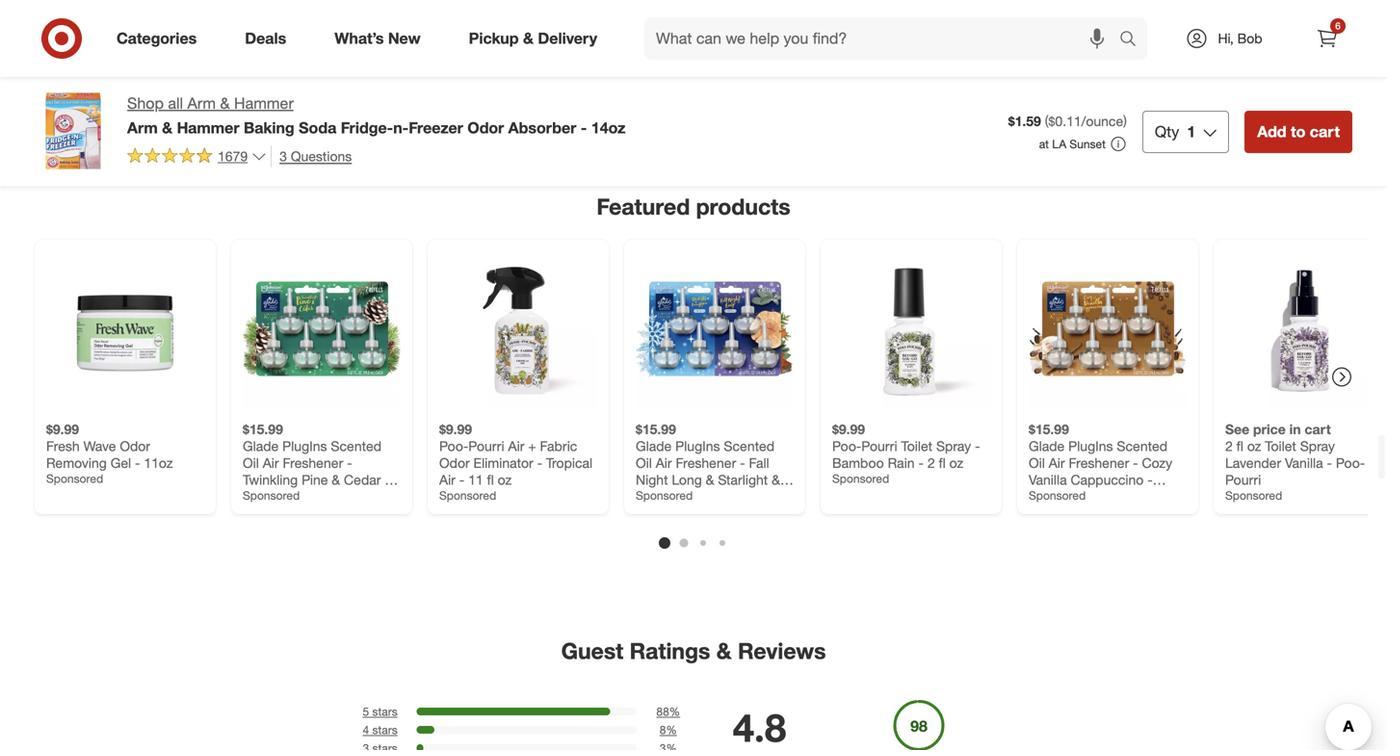 Task type: vqa. For each thing, say whether or not it's contained in the screenshot.
verified
no



Task type: describe. For each thing, give the bounding box(es) containing it.
search
[[1111, 31, 1157, 50]]

n-
[[485, 321, 498, 335]]

box
[[294, 321, 315, 335]]

in inside see price in cart 2 fl oz toilet spray lavender vanilla - poo- pourri sponsored
[[1290, 421, 1301, 438]]

scented for &
[[724, 438, 775, 455]]

shop
[[127, 94, 164, 113]]

fl inside the $9.99 poo-pourri air + fabric odor eliminator - tropical air - 11 fl oz sponsored
[[487, 472, 494, 489]]

)
[[1123, 113, 1127, 130]]

freezer
[[409, 118, 463, 137]]

pourri for eliminator
[[468, 438, 504, 455]]

$15.99 glade plugins scented oil air freshener - twinkling pine & cedar - 4.69oz/7pk
[[243, 421, 390, 505]]

6 link
[[1306, 17, 1349, 60]]

night
[[636, 472, 668, 489]]

& right long
[[706, 472, 714, 489]]

vanilla inside see price in cart 2 fl oz toilet spray lavender vanilla - poo- pourri sponsored
[[1285, 455, 1323, 472]]

& right fall
[[772, 472, 780, 489]]

1 vertical spatial just
[[233, 321, 256, 335]]

$15.99 glade plugins scented oil air freshener - cozy vanilla cappuccino - 4.69oz/7pk
[[1029, 421, 1173, 505]]

4.69oz/7pk inside $15.99 glade plugins scented oil air freshener - cozy vanilla cappuccino - 4.69oz/7pk
[[1029, 489, 1096, 505]]

pickup & delivery link
[[452, 17, 621, 60]]

glade plugins scented oil air freshener - cozy vanilla cappuccino - 4.69oz/7pk image
[[1029, 252, 1187, 410]]

lavender
[[1225, 455, 1281, 472]]

(
[[1045, 113, 1049, 130]]

in inside not just for the kitchen... want a fresher closet in seconds? just add a box of arm & hammer fridge-n-freezer odor absorber!
[[163, 321, 173, 335]]

& inside $15.99 glade plugins scented oil air freshener - twinkling pine & cedar - 4.69oz/7pk
[[332, 472, 340, 489]]

1
[[1187, 122, 1196, 141]]

$1.59
[[1008, 113, 1041, 130]]

& down "all"
[[162, 118, 173, 137]]

$15.99 glade plugins scented oil air freshener - fall night long & starlight & snowflakes - 4.69oz/7pk
[[636, 421, 785, 505]]

fridge-
[[434, 321, 485, 335]]

$9.99 for poo-pourri air + fabric odor eliminator - tropical air - 11 fl oz
[[439, 421, 472, 438]]

5 stars
[[363, 705, 398, 719]]

odor inside not just for the kitchen... want a fresher closet in seconds? just add a box of arm & hammer fridge-n-freezer odor absorber!
[[560, 321, 588, 335]]

odor inside the $9.99 poo-pourri air + fabric odor eliminator - tropical air - 11 fl oz sponsored
[[439, 455, 470, 472]]

wave
[[83, 438, 116, 455]]

0 vertical spatial arm
[[187, 94, 216, 113]]

la
[[1052, 137, 1067, 151]]

88
[[656, 705, 669, 719]]

sponsored inside $9.99 fresh wave odor removing gel - 11oz sponsored
[[46, 472, 103, 486]]

glade for glade plugins scented oil air freshener - fall night long & starlight & snowflakes - 4.69oz/7pk
[[636, 438, 672, 455]]

n-
[[393, 118, 409, 137]]

2 fl oz toilet spray lavender vanilla - poo-pourri image
[[1225, 252, 1383, 410]]

5
[[363, 705, 369, 719]]

at la sunset
[[1039, 137, 1106, 151]]

poo- for bamboo
[[832, 438, 862, 455]]

user image by @papaya.cares image
[[482, 0, 697, 142]]

$15.99 for glade plugins scented oil air freshener - twinkling pine & cedar - 4.69oz/7pk
[[243, 421, 283, 438]]

$15.99 for glade plugins scented oil air freshener - cozy vanilla cappuccino - 4.69oz/7pk
[[1029, 421, 1069, 438]]

what's new
[[335, 29, 421, 48]]

sponsored inside see price in cart 2 fl oz toilet spray lavender vanilla - poo- pourri sponsored
[[1225, 489, 1282, 503]]

arm
[[332, 321, 359, 335]]

air for glade plugins scented oil air freshener - twinkling pine & cedar - 4.69oz/7pk
[[263, 455, 279, 472]]

$9.99 for poo-pourri toilet spray - bamboo rain - 2 fl oz
[[832, 421, 865, 438]]

see
[[1225, 421, 1250, 438]]

3 questions link
[[271, 145, 352, 167]]

questions
[[291, 148, 352, 165]]

removing
[[46, 455, 107, 472]]

what's
[[335, 29, 384, 48]]

air left +
[[508, 438, 524, 455]]

pourri inside see price in cart 2 fl oz toilet spray lavender vanilla - poo- pourri sponsored
[[1225, 472, 1261, 489]]

& inside pickup & delivery "link"
[[523, 29, 534, 48]]

glade for glade plugins scented oil air freshener - twinkling pine & cedar - 4.69oz/7pk
[[243, 438, 279, 455]]

vanilla inside $15.99 glade plugins scented oil air freshener - cozy vanilla cappuccino - 4.69oz/7pk
[[1029, 472, 1067, 489]]

- inside $9.99 fresh wave odor removing gel - 11oz sponsored
[[135, 455, 140, 472]]

plugins for cappuccino
[[1069, 438, 1113, 455]]

categories link
[[100, 17, 221, 60]]

hammer
[[374, 321, 430, 335]]

fresh wave odor removing gel - 11oz image
[[46, 252, 204, 410]]

poo- inside see price in cart 2 fl oz toilet spray lavender vanilla - poo- pourri sponsored
[[1336, 455, 1365, 472]]

fl inside see price in cart 2 fl oz toilet spray lavender vanilla - poo- pourri sponsored
[[1237, 438, 1244, 455]]

snowflakes
[[636, 489, 705, 505]]

glade plugins scented oil air freshener - fall night long & starlight & snowflakes - 4.69oz/7pk image
[[636, 252, 794, 410]]

4 stars
[[363, 723, 398, 737]]

stars for 5 stars
[[372, 705, 398, 719]]

the
[[144, 295, 170, 315]]

3
[[280, 148, 287, 165]]

not
[[41, 295, 70, 315]]

twinkling
[[243, 472, 298, 489]]

poo-pourri toilet spray - bamboo rain - 2 fl oz image
[[832, 252, 990, 410]]

2 inside see price in cart 2 fl oz toilet spray lavender vanilla - poo- pourri sponsored
[[1225, 438, 1233, 455]]

0 horizontal spatial arm
[[127, 118, 158, 137]]

at
[[1039, 137, 1049, 151]]

categories
[[117, 29, 197, 48]]

glade plugins scented oil air freshener - twinkling pine & cedar - 4.69oz/7pk image
[[243, 252, 401, 410]]

sunset
[[1070, 137, 1106, 151]]

spray inside see price in cart 2 fl oz toilet spray lavender vanilla - poo- pourri sponsored
[[1300, 438, 1335, 455]]

$1.59 ( $0.11 /ounce )
[[1008, 113, 1127, 130]]

88 %
[[656, 705, 680, 719]]

fridge-
[[341, 118, 393, 137]]

rain
[[888, 455, 915, 472]]

11
[[468, 472, 483, 489]]

eliminator
[[474, 455, 533, 472]]

reviews
[[738, 638, 826, 665]]

air for glade plugins scented oil air freshener - fall night long & starlight & snowflakes - 4.69oz/7pk
[[656, 455, 672, 472]]

kitchen...
[[174, 295, 252, 315]]

search button
[[1111, 17, 1157, 64]]

soda
[[299, 118, 336, 137]]

odor inside shop all arm & hammer arm & hammer baking soda fridge-n-freezer odor absorber - 14oz
[[468, 118, 504, 137]]

absorber!
[[591, 321, 645, 335]]

% for 88
[[669, 705, 680, 719]]

4.69oz/7pk inside $15.99 glade plugins scented oil air freshener - fall night long & starlight & snowflakes - 4.69oz/7pk
[[717, 489, 785, 505]]

bob
[[1238, 30, 1263, 47]]

what's new link
[[318, 17, 445, 60]]

featured
[[597, 193, 690, 220]]

% for 8
[[666, 723, 677, 737]]

fresher
[[84, 321, 123, 335]]

air left the 11
[[439, 472, 456, 489]]

$9.99 poo-pourri toilet spray - bamboo rain - 2 fl oz sponsored
[[832, 421, 980, 486]]

pickup
[[469, 29, 519, 48]]

& right "all"
[[220, 94, 230, 113]]

user image by @findingmyinnerpeas image
[[713, 0, 929, 142]]

not just for the kitchen... want a fresher closet in seconds? just add a box of arm & hammer fridge-n-freezer odor absorber!
[[41, 295, 645, 335]]

1679
[[218, 148, 248, 165]]

add to cart
[[1257, 122, 1340, 141]]

delivery
[[538, 29, 597, 48]]

hi,
[[1218, 30, 1234, 47]]

pine
[[302, 472, 328, 489]]

deals link
[[229, 17, 310, 60]]

& inside not just for the kitchen... want a fresher closet in seconds? just add a box of arm & hammer fridge-n-freezer odor absorber!
[[363, 321, 371, 335]]

bamboo
[[832, 455, 884, 472]]

add
[[1257, 122, 1287, 141]]

odor inside $9.99 fresh wave odor removing gel - 11oz sponsored
[[120, 438, 150, 455]]

of
[[318, 321, 328, 335]]

user image by beausandashley image
[[1175, 0, 1387, 142]]

pickup & delivery
[[469, 29, 597, 48]]



Task type: locate. For each thing, give the bounding box(es) containing it.
oil inside $15.99 glade plugins scented oil air freshener - twinkling pine & cedar - 4.69oz/7pk
[[243, 455, 259, 472]]

hammer up 1679 'link'
[[177, 118, 239, 137]]

scented for cedar
[[331, 438, 382, 455]]

odor left absorber!
[[560, 321, 588, 335]]

oil inside $15.99 glade plugins scented oil air freshener - fall night long & starlight & snowflakes - 4.69oz/7pk
[[636, 455, 652, 472]]

1 vertical spatial %
[[666, 723, 677, 737]]

absorber
[[508, 118, 576, 137]]

1 horizontal spatial in
[[1290, 421, 1301, 438]]

% down 88 %
[[666, 723, 677, 737]]

$15.99 inside $15.99 glade plugins scented oil air freshener - cozy vanilla cappuccino - 4.69oz/7pk
[[1029, 421, 1069, 438]]

fl left the price
[[1237, 438, 1244, 455]]

$9.99 inside $9.99 poo-pourri toilet spray - bamboo rain - 2 fl oz sponsored
[[832, 421, 865, 438]]

just left add
[[233, 321, 256, 335]]

air left pine
[[263, 455, 279, 472]]

3 scented from the left
[[1117, 438, 1168, 455]]

1 horizontal spatial vanilla
[[1285, 455, 1323, 472]]

baking
[[244, 118, 295, 137]]

scented inside $15.99 glade plugins scented oil air freshener - cozy vanilla cappuccino - 4.69oz/7pk
[[1117, 438, 1168, 455]]

0 horizontal spatial $9.99
[[46, 421, 79, 438]]

stars down 5 stars
[[372, 723, 398, 737]]

toilet right see
[[1265, 438, 1297, 455]]

plugins inside $15.99 glade plugins scented oil air freshener - cozy vanilla cappuccino - 4.69oz/7pk
[[1069, 438, 1113, 455]]

$9.99 inside $9.99 fresh wave odor removing gel - 11oz sponsored
[[46, 421, 79, 438]]

cedar
[[344, 472, 381, 489]]

1 oil from the left
[[243, 455, 259, 472]]

4.69oz/7pk inside $15.99 glade plugins scented oil air freshener - twinkling pine & cedar - 4.69oz/7pk
[[243, 489, 310, 505]]

spray right rain
[[936, 438, 971, 455]]

freshener up snowflakes
[[676, 455, 736, 472]]

plugins for long
[[675, 438, 720, 455]]

fall
[[749, 455, 769, 472]]

poo-
[[439, 438, 469, 455], [832, 438, 862, 455], [1336, 455, 1365, 472]]

2 horizontal spatial 4.69oz/7pk
[[1029, 489, 1096, 505]]

$9.99 up the removing
[[46, 421, 79, 438]]

fl right the 11
[[487, 472, 494, 489]]

4.69oz/7pk
[[243, 489, 310, 505], [717, 489, 785, 505], [1029, 489, 1096, 505]]

3 $15.99 from the left
[[1029, 421, 1069, 438]]

arm
[[187, 94, 216, 113], [127, 118, 158, 137]]

air
[[508, 438, 524, 455], [263, 455, 279, 472], [656, 455, 672, 472], [1049, 455, 1065, 472], [439, 472, 456, 489]]

& right arm
[[363, 321, 371, 335]]

0 vertical spatial cart
[[1310, 122, 1340, 141]]

oil inside $15.99 glade plugins scented oil air freshener - cozy vanilla cappuccino - 4.69oz/7pk
[[1029, 455, 1045, 472]]

2 horizontal spatial $9.99
[[832, 421, 865, 438]]

2 plugins from the left
[[675, 438, 720, 455]]

just up fresher on the left of the page
[[75, 295, 111, 315]]

2 scented from the left
[[724, 438, 775, 455]]

plugins inside $15.99 glade plugins scented oil air freshener - twinkling pine & cedar - 4.69oz/7pk
[[282, 438, 327, 455]]

scented inside $15.99 glade plugins scented oil air freshener - fall night long & starlight & snowflakes - 4.69oz/7pk
[[724, 438, 775, 455]]

$15.99 inside $15.99 glade plugins scented oil air freshener - fall night long & starlight & snowflakes - 4.69oz/7pk
[[636, 421, 676, 438]]

2 glade from the left
[[636, 438, 672, 455]]

1 a from the left
[[74, 321, 81, 335]]

1 $9.99 from the left
[[46, 421, 79, 438]]

$15.99
[[243, 421, 283, 438], [636, 421, 676, 438], [1029, 421, 1069, 438]]

0 horizontal spatial oil
[[243, 455, 259, 472]]

glade for glade plugins scented oil air freshener - cozy vanilla cappuccino - 4.69oz/7pk
[[1029, 438, 1065, 455]]

qty 1
[[1155, 122, 1196, 141]]

1 stars from the top
[[372, 705, 398, 719]]

1 toilet from the left
[[901, 438, 933, 455]]

see price in cart 2 fl oz toilet spray lavender vanilla - poo- pourri sponsored
[[1225, 421, 1365, 503]]

$9.99
[[46, 421, 79, 438], [439, 421, 472, 438], [832, 421, 865, 438]]

add to cart button
[[1245, 111, 1353, 153]]

spray inside $9.99 poo-pourri toilet spray - bamboo rain - 2 fl oz sponsored
[[936, 438, 971, 455]]

1 vertical spatial arm
[[127, 118, 158, 137]]

$9.99 for fresh wave odor removing gel - 11oz
[[46, 421, 79, 438]]

2 freshener from the left
[[676, 455, 736, 472]]

pourri inside the $9.99 poo-pourri air + fabric odor eliminator - tropical air - 11 fl oz sponsored
[[468, 438, 504, 455]]

1 vertical spatial hammer
[[177, 118, 239, 137]]

2 right rain
[[928, 455, 935, 472]]

0 horizontal spatial freshener
[[283, 455, 343, 472]]

cart right the price
[[1305, 421, 1331, 438]]

tropical
[[546, 455, 593, 472]]

1 horizontal spatial freshener
[[676, 455, 736, 472]]

1 horizontal spatial glade
[[636, 438, 672, 455]]

odor right wave
[[120, 438, 150, 455]]

$15.99 for glade plugins scented oil air freshener - fall night long & starlight & snowflakes - 4.69oz/7pk
[[636, 421, 676, 438]]

0 horizontal spatial vanilla
[[1029, 472, 1067, 489]]

oil for glade plugins scented oil air freshener - cozy vanilla cappuccino - 4.69oz/7pk
[[1029, 455, 1045, 472]]

vanilla down the price
[[1285, 455, 1323, 472]]

freshener for cappuccino
[[1069, 455, 1129, 472]]

in right closet
[[163, 321, 173, 335]]

2 oil from the left
[[636, 455, 652, 472]]

1 plugins from the left
[[282, 438, 327, 455]]

air for glade plugins scented oil air freshener - cozy vanilla cappuccino - 4.69oz/7pk
[[1049, 455, 1065, 472]]

starlight
[[718, 472, 768, 489]]

oz inside $9.99 poo-pourri toilet spray - bamboo rain - 2 fl oz sponsored
[[950, 455, 964, 472]]

glade inside $15.99 glade plugins scented oil air freshener - twinkling pine & cedar - 4.69oz/7pk
[[243, 438, 279, 455]]

1 vertical spatial cart
[[1305, 421, 1331, 438]]

plugins for &
[[282, 438, 327, 455]]

air left cappuccino
[[1049, 455, 1065, 472]]

fl right rain
[[939, 455, 946, 472]]

freshener left cozy
[[1069, 455, 1129, 472]]

long
[[672, 472, 702, 489]]

2 horizontal spatial $15.99
[[1029, 421, 1069, 438]]

oil for glade plugins scented oil air freshener - twinkling pine & cedar - 4.69oz/7pk
[[243, 455, 259, 472]]

0 horizontal spatial poo-
[[439, 438, 469, 455]]

scented for -
[[1117, 438, 1168, 455]]

3 glade from the left
[[1029, 438, 1065, 455]]

0 horizontal spatial fl
[[487, 472, 494, 489]]

1679 link
[[127, 145, 267, 169]]

2 horizontal spatial poo-
[[1336, 455, 1365, 472]]

for
[[116, 295, 139, 315]]

sponsored inside the $9.99 poo-pourri air + fabric odor eliminator - tropical air - 11 fl oz sponsored
[[439, 489, 496, 503]]

2 stars from the top
[[372, 723, 398, 737]]

0 horizontal spatial a
[[74, 321, 81, 335]]

1 horizontal spatial scented
[[724, 438, 775, 455]]

14oz
[[591, 118, 626, 137]]

scented
[[331, 438, 382, 455], [724, 438, 775, 455], [1117, 438, 1168, 455]]

/ounce
[[1082, 113, 1123, 130]]

+
[[528, 438, 536, 455]]

cart
[[1310, 122, 1340, 141], [1305, 421, 1331, 438]]

vanilla
[[1285, 455, 1323, 472], [1029, 472, 1067, 489]]

cozy
[[1142, 455, 1173, 472]]

2 4.69oz/7pk from the left
[[717, 489, 785, 505]]

odor
[[468, 118, 504, 137], [560, 321, 588, 335], [120, 438, 150, 455], [439, 455, 470, 472]]

1 horizontal spatial oil
[[636, 455, 652, 472]]

& right pine
[[332, 472, 340, 489]]

2 horizontal spatial glade
[[1029, 438, 1065, 455]]

air inside $15.99 glade plugins scented oil air freshener - fall night long & starlight & snowflakes - 4.69oz/7pk
[[656, 455, 672, 472]]

freshener left cedar
[[283, 455, 343, 472]]

0 vertical spatial %
[[669, 705, 680, 719]]

1 horizontal spatial arm
[[187, 94, 216, 113]]

air inside $15.99 glade plugins scented oil air freshener - cozy vanilla cappuccino - 4.69oz/7pk
[[1049, 455, 1065, 472]]

oil left pine
[[243, 455, 259, 472]]

-
[[581, 118, 587, 137], [975, 438, 980, 455], [135, 455, 140, 472], [347, 455, 352, 472], [537, 455, 542, 472], [740, 455, 745, 472], [919, 455, 924, 472], [1133, 455, 1138, 472], [1327, 455, 1332, 472], [385, 472, 390, 489], [459, 472, 465, 489], [1148, 472, 1153, 489], [708, 489, 714, 505]]

oil left cappuccino
[[1029, 455, 1045, 472]]

closet
[[127, 321, 159, 335]]

3 plugins from the left
[[1069, 438, 1113, 455]]

plugins
[[282, 438, 327, 455], [675, 438, 720, 455], [1069, 438, 1113, 455]]

glade
[[243, 438, 279, 455], [636, 438, 672, 455], [1029, 438, 1065, 455]]

guest
[[561, 638, 623, 665]]

freshener inside $15.99 glade plugins scented oil air freshener - cozy vanilla cappuccino - 4.69oz/7pk
[[1069, 455, 1129, 472]]

1 horizontal spatial poo-
[[832, 438, 862, 455]]

1 spray from the left
[[936, 438, 971, 455]]

1 horizontal spatial oz
[[950, 455, 964, 472]]

user image by moorehisstyle image
[[19, 0, 235, 142]]

pourri
[[468, 438, 504, 455], [862, 438, 898, 455], [1225, 472, 1261, 489]]

oil up snowflakes
[[636, 455, 652, 472]]

in right the price
[[1290, 421, 1301, 438]]

11oz
[[144, 455, 173, 472]]

0 horizontal spatial spray
[[936, 438, 971, 455]]

1 horizontal spatial just
[[233, 321, 256, 335]]

3 questions
[[280, 148, 352, 165]]

2 a from the left
[[284, 321, 291, 335]]

stars for 4 stars
[[372, 723, 398, 737]]

products
[[696, 193, 791, 220]]

glade inside $15.99 glade plugins scented oil air freshener - fall night long & starlight & snowflakes - 4.69oz/7pk
[[636, 438, 672, 455]]

$9.99 fresh wave odor removing gel - 11oz sponsored
[[46, 421, 173, 486]]

freshener for long
[[676, 455, 736, 472]]

plugins up long
[[675, 438, 720, 455]]

stars
[[372, 705, 398, 719], [372, 723, 398, 737]]

scented up starlight
[[724, 438, 775, 455]]

glade inside $15.99 glade plugins scented oil air freshener - cozy vanilla cappuccino - 4.69oz/7pk
[[1029, 438, 1065, 455]]

toilet inside $9.99 poo-pourri toilet spray - bamboo rain - 2 fl oz sponsored
[[901, 438, 933, 455]]

poo-pourri air + fabric odor eliminator - tropical air - 11 fl oz image
[[439, 252, 597, 410]]

oz
[[1247, 438, 1261, 455], [950, 455, 964, 472], [498, 472, 512, 489]]

plugins inside $15.99 glade plugins scented oil air freshener - fall night long & starlight & snowflakes - 4.69oz/7pk
[[675, 438, 720, 455]]

1 horizontal spatial $15.99
[[636, 421, 676, 438]]

ratings
[[630, 638, 710, 665]]

poo- inside the $9.99 poo-pourri air + fabric odor eliminator - tropical air - 11 fl oz sponsored
[[439, 438, 469, 455]]

just
[[75, 295, 111, 315], [233, 321, 256, 335]]

guest ratings & reviews
[[561, 638, 826, 665]]

1 vertical spatial stars
[[372, 723, 398, 737]]

0 horizontal spatial $15.99
[[243, 421, 283, 438]]

fl inside $9.99 poo-pourri toilet spray - bamboo rain - 2 fl oz sponsored
[[939, 455, 946, 472]]

3 oil from the left
[[1029, 455, 1045, 472]]

0 vertical spatial stars
[[372, 705, 398, 719]]

2 $15.99 from the left
[[636, 421, 676, 438]]

2 toilet from the left
[[1265, 438, 1297, 455]]

2 horizontal spatial freshener
[[1069, 455, 1129, 472]]

freshener inside $15.99 glade plugins scented oil air freshener - fall night long & starlight & snowflakes - 4.69oz/7pk
[[676, 455, 736, 472]]

2 horizontal spatial oil
[[1029, 455, 1045, 472]]

pourri inside $9.99 poo-pourri toilet spray - bamboo rain - 2 fl oz sponsored
[[862, 438, 898, 455]]

1 horizontal spatial $9.99
[[439, 421, 472, 438]]

2 horizontal spatial plugins
[[1069, 438, 1113, 455]]

1 4.69oz/7pk from the left
[[243, 489, 310, 505]]

1 horizontal spatial 2
[[1225, 438, 1233, 455]]

0 horizontal spatial toilet
[[901, 438, 933, 455]]

3 4.69oz/7pk from the left
[[1029, 489, 1096, 505]]

0 vertical spatial in
[[163, 321, 173, 335]]

1 freshener from the left
[[283, 455, 343, 472]]

0 vertical spatial just
[[75, 295, 111, 315]]

$9.99 poo-pourri air + fabric odor eliminator - tropical air - 11 fl oz sponsored
[[439, 421, 593, 503]]

2 left the price
[[1225, 438, 1233, 455]]

toilet
[[901, 438, 933, 455], [1265, 438, 1297, 455]]

2 horizontal spatial scented
[[1117, 438, 1168, 455]]

0 horizontal spatial just
[[75, 295, 111, 315]]

a right "want"
[[74, 321, 81, 335]]

deals
[[245, 29, 286, 48]]

0 horizontal spatial pourri
[[468, 438, 504, 455]]

to
[[1291, 122, 1306, 141]]

0 horizontal spatial 4.69oz/7pk
[[243, 489, 310, 505]]

2 horizontal spatial fl
[[1237, 438, 1244, 455]]

freshener for &
[[283, 455, 343, 472]]

2 $9.99 from the left
[[439, 421, 472, 438]]

gel
[[111, 455, 131, 472]]

1 scented from the left
[[331, 438, 382, 455]]

0 horizontal spatial scented
[[331, 438, 382, 455]]

arm down the shop
[[127, 118, 158, 137]]

1 horizontal spatial pourri
[[862, 438, 898, 455]]

$9.99 inside the $9.99 poo-pourri air + fabric odor eliminator - tropical air - 11 fl oz sponsored
[[439, 421, 472, 438]]

1 horizontal spatial a
[[284, 321, 291, 335]]

odor left the eliminator
[[439, 455, 470, 472]]

6
[[1335, 20, 1341, 32]]

oz inside see price in cart 2 fl oz toilet spray lavender vanilla - poo- pourri sponsored
[[1247, 438, 1261, 455]]

freshener inside $15.99 glade plugins scented oil air freshener - twinkling pine & cedar - 4.69oz/7pk
[[283, 455, 343, 472]]

1 horizontal spatial 4.69oz/7pk
[[717, 489, 785, 505]]

fabric
[[540, 438, 577, 455]]

2 horizontal spatial oz
[[1247, 438, 1261, 455]]

8
[[660, 723, 666, 737]]

$15.99 inside $15.99 glade plugins scented oil air freshener - twinkling pine & cedar - 4.69oz/7pk
[[243, 421, 283, 438]]

poo- inside $9.99 poo-pourri toilet spray - bamboo rain - 2 fl oz sponsored
[[832, 438, 862, 455]]

- inside shop all arm & hammer arm & hammer baking soda fridge-n-freezer odor absorber - 14oz
[[581, 118, 587, 137]]

vanilla left cappuccino
[[1029, 472, 1067, 489]]

scented up cedar
[[331, 438, 382, 455]]

air up snowflakes
[[656, 455, 672, 472]]

fresh
[[46, 438, 80, 455]]

hi, bob
[[1218, 30, 1263, 47]]

cart inside see price in cart 2 fl oz toilet spray lavender vanilla - poo- pourri sponsored
[[1305, 421, 1331, 438]]

freezer
[[498, 321, 557, 335]]

& right ratings
[[717, 638, 732, 665]]

- inside see price in cart 2 fl oz toilet spray lavender vanilla - poo- pourri sponsored
[[1327, 455, 1332, 472]]

$0.11
[[1049, 113, 1082, 130]]

cart right to
[[1310, 122, 1340, 141]]

oil for glade plugins scented oil air freshener - fall night long & starlight & snowflakes - 4.69oz/7pk
[[636, 455, 652, 472]]

&
[[523, 29, 534, 48], [220, 94, 230, 113], [162, 118, 173, 137], [363, 321, 371, 335], [332, 472, 340, 489], [706, 472, 714, 489], [772, 472, 780, 489], [717, 638, 732, 665]]

sponsored inside $9.99 poo-pourri toilet spray - bamboo rain - 2 fl oz sponsored
[[832, 472, 889, 486]]

a left box
[[284, 321, 291, 335]]

cappuccino
[[1071, 472, 1144, 489]]

2 spray from the left
[[1300, 438, 1335, 455]]

0 horizontal spatial 2
[[928, 455, 935, 472]]

$9.99 up bamboo
[[832, 421, 865, 438]]

2 horizontal spatial pourri
[[1225, 472, 1261, 489]]

1 horizontal spatial spray
[[1300, 438, 1335, 455]]

spray right the price
[[1300, 438, 1335, 455]]

3 freshener from the left
[[1069, 455, 1129, 472]]

0 horizontal spatial oz
[[498, 472, 512, 489]]

4
[[363, 723, 369, 737]]

arm right "all"
[[187, 94, 216, 113]]

user image by @tiias.escape.route image
[[944, 0, 1160, 142]]

featured products
[[597, 193, 791, 220]]

odor right freezer
[[468, 118, 504, 137]]

hammer up baking
[[234, 94, 294, 113]]

oz inside the $9.99 poo-pourri air + fabric odor eliminator - tropical air - 11 fl oz sponsored
[[498, 472, 512, 489]]

1 vertical spatial in
[[1290, 421, 1301, 438]]

add
[[260, 321, 280, 335]]

image of arm & hammer baking soda fridge-n-freezer odor absorber - 14oz image
[[35, 92, 112, 170]]

0 horizontal spatial glade
[[243, 438, 279, 455]]

1 horizontal spatial plugins
[[675, 438, 720, 455]]

poo- for odor
[[439, 438, 469, 455]]

price
[[1253, 421, 1286, 438]]

8 %
[[660, 723, 677, 737]]

% up 8 %
[[669, 705, 680, 719]]

1 glade from the left
[[243, 438, 279, 455]]

plugins up pine
[[282, 438, 327, 455]]

toilet right bamboo
[[901, 438, 933, 455]]

user image by @livingwithina image
[[250, 0, 466, 142]]

0 vertical spatial hammer
[[234, 94, 294, 113]]

air inside $15.99 glade plugins scented oil air freshener - twinkling pine & cedar - 4.69oz/7pk
[[263, 455, 279, 472]]

0 horizontal spatial plugins
[[282, 438, 327, 455]]

pourri for rain
[[862, 438, 898, 455]]

scented inside $15.99 glade plugins scented oil air freshener - twinkling pine & cedar - 4.69oz/7pk
[[331, 438, 382, 455]]

$9.99 up the 11
[[439, 421, 472, 438]]

fl
[[1237, 438, 1244, 455], [939, 455, 946, 472], [487, 472, 494, 489]]

2 inside $9.99 poo-pourri toilet spray - bamboo rain - 2 fl oz sponsored
[[928, 455, 935, 472]]

stars up 4 stars
[[372, 705, 398, 719]]

toilet inside see price in cart 2 fl oz toilet spray lavender vanilla - poo- pourri sponsored
[[1265, 438, 1297, 455]]

cart inside button
[[1310, 122, 1340, 141]]

& right pickup
[[523, 29, 534, 48]]

plugins up cappuccino
[[1069, 438, 1113, 455]]

1 horizontal spatial fl
[[939, 455, 946, 472]]

scented up cappuccino
[[1117, 438, 1168, 455]]

1 $15.99 from the left
[[243, 421, 283, 438]]

1 horizontal spatial toilet
[[1265, 438, 1297, 455]]

What can we help you find? suggestions appear below search field
[[645, 17, 1124, 60]]

0 horizontal spatial in
[[163, 321, 173, 335]]

3 $9.99 from the left
[[832, 421, 865, 438]]



